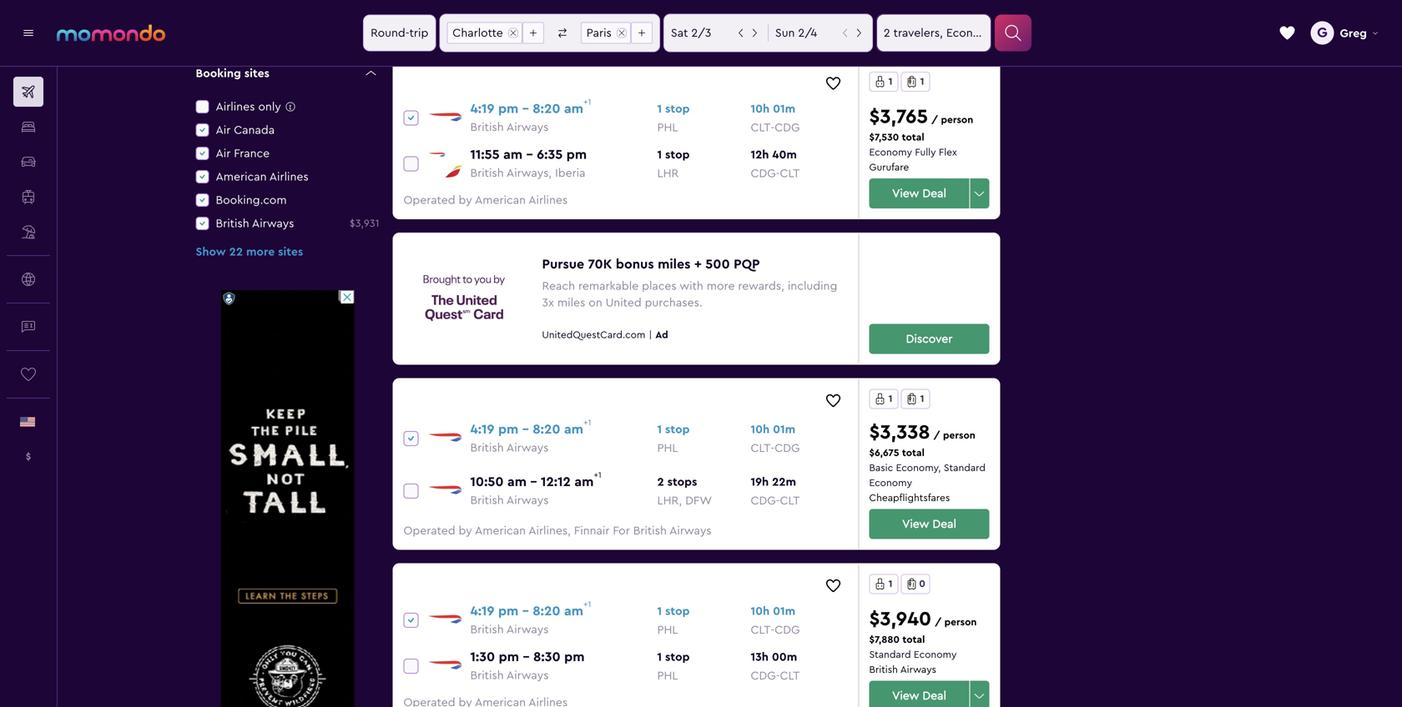 Task type: vqa. For each thing, say whether or not it's contained in the screenshot.
$7,530
yes



Task type: describe. For each thing, give the bounding box(es) containing it.
am up 1:30 pm – 8:30 pm british airways
[[564, 605, 583, 618]]

rewards,
[[738, 280, 784, 292]]

view deal button for $3,338
[[869, 509, 989, 539]]

$3,765
[[869, 107, 928, 127]]

standard inside $3,338 / person $6,675 total basic economy, standard economy cheapflightsfares
[[944, 463, 986, 473]]

– inside 1:30 pm – 8:30 pm british airways
[[523, 651, 530, 664]]

- inside 12h 40m cdg - clt
[[776, 168, 780, 179]]

8:30
[[533, 651, 561, 664]]

$ button
[[7, 441, 50, 474]]

cdg inside 13h 00m cdg - clt
[[751, 670, 776, 682]]

cdg up 22m
[[775, 443, 800, 454]]

airways inside "$3,940 / person $7,880 total standard economy british airways"
[[900, 665, 936, 675]]

operated by american airlines button
[[393, 0, 859, 47]]

air france
[[216, 148, 270, 159]]

canada
[[234, 124, 275, 136]]

greg
[[1340, 27, 1367, 39]]

deal for $3,940
[[922, 690, 946, 702]]

8:20 for $3,765
[[533, 102, 560, 115]]

01m for $3,338
[[773, 424, 795, 435]]

– inside 10:50 am – 12:12 am +1
[[530, 475, 537, 489]]

booking.com
[[216, 194, 287, 206]]

clt up 19h
[[751, 443, 771, 454]]

search for cars image
[[13, 147, 43, 177]]

500
[[705, 258, 730, 271]]

1:30
[[470, 651, 495, 664]]

01m for $3,940
[[773, 606, 795, 617]]

total for $3,338
[[902, 448, 925, 458]]

gurufare link
[[869, 160, 989, 175]]

reach
[[542, 280, 575, 292]]

2 travelers, economy button
[[877, 15, 996, 51]]

+1 inside 10:50 am – 12:12 am +1
[[594, 471, 601, 480]]

pursue 70k bonus miles + 500 pqp tab
[[393, 233, 1000, 365]]

airways inside the booking sites region
[[252, 218, 294, 229]]

airways down 10:50 am – 12:12 am +1
[[506, 495, 549, 506]]

fully
[[915, 148, 936, 158]]

4:19 for $3,940
[[470, 605, 494, 618]]

by for $3,338
[[459, 525, 472, 537]]

+1 for $3,765
[[583, 98, 591, 106]]

$3,931
[[349, 218, 379, 229]]

pm right 1:30
[[499, 651, 519, 664]]

reach remarkable places with more rewards, including 3x miles on united purchases.
[[542, 280, 837, 309]]

airways up 6:35
[[506, 121, 549, 133]]

$3,940
[[869, 609, 931, 629]]

– inside 11:55 am – 6:35 pm british airways, iberia
[[526, 148, 533, 161]]

4:19 pm – 8:20 am +1 for $3,765
[[470, 98, 591, 115]]

gurufare
[[869, 163, 909, 173]]

view deal link for $3,338
[[869, 509, 989, 539]]

$6,675
[[869, 448, 899, 458]]

cheapflightsfares
[[869, 493, 950, 503]]

70k
[[588, 258, 612, 271]]

paris list item
[[581, 22, 631, 44]]

british airways for $3,338
[[470, 442, 549, 454]]

charlotte button
[[440, 15, 551, 51]]

4:19 pm – 8:20 am +1 for $3,338
[[470, 419, 591, 436]]

+1 for $3,940
[[583, 601, 591, 609]]

phl for $3,940
[[657, 624, 678, 636]]

cheapflightsfares link
[[869, 491, 989, 506]]

search for hotels image
[[13, 112, 43, 142]]

pm right 8:30
[[564, 651, 585, 664]]

0 vertical spatial miles
[[658, 258, 690, 271]]

2/3
[[691, 27, 711, 39]]

6:35
[[537, 148, 563, 161]]

round-
[[371, 27, 409, 39]]

british inside the booking sites region
[[216, 218, 249, 229]]

unitedquestcard.com
[[542, 330, 645, 341]]

10h for $3,940
[[751, 606, 770, 617]]

booking sites button
[[196, 65, 379, 82]]

purchases.
[[645, 297, 702, 309]]

search for packages image
[[13, 217, 43, 247]]

view for $3,940
[[892, 690, 919, 702]]

view deal button for $3,765
[[869, 178, 989, 208]]

places
[[642, 280, 677, 292]]

pqp
[[734, 258, 760, 271]]

on
[[589, 297, 602, 309]]

sites inside dropdown button
[[244, 68, 269, 79]]

01m for $3,765
[[773, 103, 795, 115]]

british up 11:55
[[470, 121, 504, 133]]

2 british airways image from the top
[[429, 148, 445, 162]]

airlines inside 'button'
[[528, 22, 568, 34]]

8:20 for $3,940
[[533, 605, 560, 618]]

– up 11:55 am – 6:35 pm british airways, iberia
[[522, 102, 529, 115]]

10h for $3,338
[[751, 424, 770, 435]]

$3,940 / person $7,880 total standard economy british airways
[[869, 609, 977, 675]]

am inside 11:55 am – 6:35 pm british airways, iberia
[[503, 148, 523, 161]]

united
[[606, 297, 641, 309]]

show 22 more sites
[[196, 246, 303, 258]]

1:30 pm – 8:30 pm british airways
[[470, 651, 585, 682]]

2/4
[[798, 27, 817, 39]]

basic
[[869, 463, 893, 473]]

phl for $3,338
[[657, 443, 678, 454]]

ad button
[[652, 328, 668, 343]]

view deal for $3,765
[[892, 188, 946, 199]]

operated for $3,338
[[403, 525, 455, 537]]

more inside button
[[246, 246, 275, 258]]

operated by american airlines, finnair for british airways
[[403, 525, 712, 537]]

list item for paris
[[631, 22, 653, 44]]

view deal link for $3,765
[[869, 178, 969, 208]]

pursue
[[542, 258, 584, 271]]

- up 00m
[[771, 624, 775, 636]]

10h 01m clt - cdg for $3,940
[[751, 606, 800, 636]]

unitedquestcard.com | ad
[[542, 330, 668, 341]]

british up 10:50
[[470, 442, 504, 454]]

13h
[[751, 652, 769, 663]]

/ for $3,338
[[933, 431, 940, 441]]

round-trip button
[[363, 15, 436, 51]]

19h
[[751, 476, 769, 488]]

pm up 1:30 pm – 8:30 pm british airways
[[498, 605, 518, 618]]

stop inside 1 stop lhr
[[665, 149, 690, 160]]

am up iberia
[[564, 102, 583, 115]]

booking sites
[[196, 68, 269, 79]]

standard inside "$3,940 / person $7,880 total standard economy british airways"
[[869, 650, 911, 660]]

iberia
[[555, 167, 585, 179]]

more inside "reach remarkable places with more rewards, including 3x miles on united purchases."
[[707, 280, 735, 292]]

airlines down france
[[269, 171, 309, 183]]

flex
[[939, 148, 957, 158]]

am right 12:12
[[574, 475, 594, 489]]

paris
[[587, 27, 612, 39]]

+
[[694, 258, 702, 271]]

$3,931 button
[[349, 216, 379, 231]]

2 for 2 stops lhr , dfw
[[657, 476, 664, 488]]

american inside the booking sites region
[[216, 171, 267, 183]]

4 1 stop phl from the top
[[657, 652, 690, 682]]

view deal for $3,338
[[902, 518, 956, 530]]

discover button
[[869, 324, 989, 354]]

submit feedback about our site image
[[13, 312, 43, 342]]

sun 2/4 button
[[769, 15, 872, 51]]

sat 2/3 button
[[664, 15, 768, 51]]

british down 10:50
[[470, 495, 504, 506]]

5 stop from the top
[[665, 652, 690, 663]]

cdg inside 12h 40m cdg - clt
[[751, 168, 776, 179]]

british inside 1:30 pm – 8:30 pm british airways
[[470, 670, 504, 682]]

open trips drawer image
[[1279, 25, 1296, 41]]

$7,530
[[869, 133, 899, 143]]

phl for $3,765
[[657, 122, 678, 133]]

british airways for $3,940
[[470, 624, 549, 636]]

sat 2/3
[[671, 27, 711, 39]]

4:19 for $3,765
[[470, 102, 494, 115]]

sites inside button
[[278, 246, 303, 258]]

by for $3,765
[[459, 194, 472, 206]]

/ for $3,765
[[931, 115, 938, 125]]

– up 1:30 pm – 8:30 pm british airways
[[522, 605, 529, 618]]

remarkable
[[578, 280, 639, 292]]

|
[[649, 330, 652, 341]]

finnair
[[574, 525, 610, 537]]

lhr for $3,338
[[657, 495, 679, 507]]

british airways for $3,765
[[470, 121, 549, 133]]

airlines,
[[528, 525, 571, 537]]

bonus
[[616, 258, 654, 271]]

pm inside 11:55 am – 6:35 pm british airways, iberia
[[566, 148, 587, 161]]

unitedquestcard.com image
[[403, 244, 525, 354]]

person for $3,765
[[941, 115, 973, 125]]

- up 22m
[[771, 443, 775, 454]]

11:55 am – 6:35 pm british airways, iberia
[[470, 148, 587, 179]]

12h 40m cdg - clt
[[751, 149, 800, 179]]

40m
[[772, 149, 797, 160]]

trips image
[[13, 360, 43, 390]]

british airways link
[[869, 663, 989, 678]]



Task type: locate. For each thing, give the bounding box(es) containing it.
discover
[[906, 333, 952, 345]]

total up "economy,"
[[902, 448, 925, 458]]

sun
[[775, 27, 795, 39]]

0 vertical spatial british airways image
[[429, 424, 462, 452]]

cdg
[[775, 122, 800, 133], [751, 168, 776, 179], [775, 443, 800, 454], [751, 495, 776, 507], [775, 624, 800, 636], [751, 670, 776, 682]]

economy down the basic
[[869, 478, 912, 488]]

- up 40m at the top
[[771, 122, 775, 133]]

3 british airways image from the top
[[429, 652, 462, 680]]

clt down 22m
[[780, 495, 800, 507]]

0 vertical spatial by
[[459, 22, 472, 34]]

/ right $3,940
[[935, 618, 942, 628]]

0 horizontal spatial miles
[[557, 297, 585, 309]]

person for $3,338
[[943, 431, 975, 441]]

3 view deal link from the top
[[869, 509, 989, 539]]

economy up british airways link
[[914, 650, 957, 660]]

person right $3,338
[[943, 431, 975, 441]]

2 stops lhr , dfw
[[657, 476, 712, 507]]

+1 right 12:12
[[594, 471, 601, 480]]

– up airways,
[[526, 148, 533, 161]]

economy
[[946, 27, 996, 39], [869, 148, 912, 158], [869, 478, 912, 488], [914, 650, 957, 660]]

2 for 2 travelers, economy
[[884, 27, 890, 39]]

more right "22"
[[246, 246, 275, 258]]

2 vertical spatial 10h
[[751, 606, 770, 617]]

operated by american airlines
[[403, 22, 568, 34], [403, 194, 568, 206]]

2 view deal link from the top
[[869, 178, 969, 208]]

sun 2/4
[[775, 27, 817, 39]]

2 stop from the top
[[665, 149, 690, 160]]

only
[[258, 101, 281, 113]]

show
[[196, 246, 226, 258]]

1 vertical spatial british airways image
[[429, 476, 462, 505]]

8:20 up 6:35
[[533, 102, 560, 115]]

more down 500
[[707, 280, 735, 292]]

clt up 12h
[[751, 122, 771, 133]]

1 vertical spatial 2
[[657, 476, 664, 488]]

4 view deal button from the top
[[869, 681, 989, 708]]

1 british airways image from the top
[[429, 424, 462, 452]]

1 vertical spatial 01m
[[773, 424, 795, 435]]

1 horizontal spatial miles
[[658, 258, 690, 271]]

airways up 8:30
[[506, 624, 549, 636]]

2 vertical spatial /
[[935, 618, 942, 628]]

total for $3,940
[[902, 635, 925, 645]]

view deal link for $3,940
[[869, 681, 969, 708]]

am up 12:12
[[564, 423, 583, 436]]

3 stop from the top
[[665, 424, 690, 435]]

2 travelers, economy
[[884, 27, 996, 39]]

sites up the airlines only
[[244, 68, 269, 79]]

trip
[[409, 27, 428, 39]]

0
[[919, 579, 925, 589]]

british airways up 1:30
[[470, 624, 549, 636]]

clt inside 19h 22m cdg - clt
[[780, 495, 800, 507]]

3 4:19 from the top
[[470, 605, 494, 618]]

view deal for $3,940
[[892, 690, 946, 702]]

0 vertical spatial 10h 01m clt - cdg
[[751, 103, 800, 133]]

+1 down paris
[[583, 98, 591, 106]]

3 operated from the top
[[403, 525, 455, 537]]

united states (english) image
[[20, 417, 35, 427]]

0 vertical spatial 4:19
[[470, 102, 494, 115]]

19h 22m cdg - clt
[[751, 476, 800, 507]]

1 stop phl for $3,940
[[657, 606, 690, 636]]

2 vertical spatial 8:20
[[533, 605, 560, 618]]

8:20 for $3,338
[[533, 423, 560, 436]]

4:19
[[470, 102, 494, 115], [470, 423, 494, 436], [470, 605, 494, 618]]

1 vertical spatial more
[[707, 280, 735, 292]]

2 phl from the top
[[657, 443, 678, 454]]

air canada
[[216, 124, 275, 136]]

4:19 up 10:50
[[470, 423, 494, 436]]

1 vertical spatial lhr
[[657, 495, 679, 507]]

british down 11:55
[[470, 167, 504, 179]]

economy inside the $3,765 / person $7,530 total economy fully flex gurufare
[[869, 148, 912, 158]]

10h up 19h
[[751, 424, 770, 435]]

- down 22m
[[776, 495, 780, 507]]

1 view deal button from the top
[[869, 7, 989, 37]]

british inside "$3,940 / person $7,880 total standard economy british airways"
[[869, 665, 898, 675]]

lhr
[[657, 168, 679, 179], [657, 495, 679, 507]]

person up the flex
[[941, 115, 973, 125]]

person for $3,940
[[944, 618, 977, 628]]

2 inside 2 stops lhr , dfw
[[657, 476, 664, 488]]

2 vertical spatial by
[[459, 525, 472, 537]]

british airways inside the booking sites region
[[216, 218, 294, 229]]

with
[[679, 280, 703, 292]]

american
[[475, 22, 526, 34], [216, 171, 267, 183], [475, 194, 526, 206], [475, 525, 526, 537]]

3 1 stop phl from the top
[[657, 606, 690, 636]]

3 by from the top
[[459, 525, 472, 537]]

list item inside paris button
[[631, 22, 653, 44]]

charlotte list item
[[447, 22, 522, 44]]

$3,338 / person $6,675 total basic economy, standard economy cheapflightsfares
[[869, 422, 986, 503]]

go to explore image
[[13, 265, 43, 295]]

+1
[[583, 98, 591, 106], [583, 419, 591, 427], [594, 471, 601, 480], [583, 601, 591, 609]]

2 vertical spatial 4:19
[[470, 605, 494, 618]]

10h 01m clt - cdg for $3,338
[[751, 424, 800, 454]]

3 phl from the top
[[657, 624, 678, 636]]

by right 'trip'
[[459, 22, 472, 34]]

1 horizontal spatial list item
[[631, 22, 653, 44]]

2 4:19 pm – 8:20 am +1 from the top
[[470, 419, 591, 436]]

pm up 10:50
[[498, 423, 518, 436]]

0 vertical spatial air
[[216, 124, 231, 136]]

more
[[246, 246, 275, 258], [707, 280, 735, 292]]

–
[[522, 102, 529, 115], [526, 148, 533, 161], [522, 423, 529, 436], [530, 475, 537, 489], [522, 605, 529, 618], [523, 651, 530, 664]]

person
[[941, 115, 973, 125], [943, 431, 975, 441], [944, 618, 977, 628]]

2 vertical spatial operated
[[403, 525, 455, 537]]

2 lhr from the top
[[657, 495, 679, 507]]

- down 40m at the top
[[776, 168, 780, 179]]

british airways up 11:55
[[470, 121, 549, 133]]

1 4:19 pm – 8:20 am +1 from the top
[[470, 98, 591, 115]]

1 vertical spatial british airways image
[[429, 148, 445, 162]]

0 vertical spatial british airways image
[[429, 103, 462, 131]]

2 4:19 from the top
[[470, 423, 494, 436]]

1 vertical spatial 4:19
[[470, 423, 494, 436]]

cdg down 12h
[[751, 168, 776, 179]]

/ right $3,338
[[933, 431, 940, 441]]

airways,
[[506, 167, 552, 179]]

00m
[[772, 652, 797, 663]]

0 vertical spatial 01m
[[773, 103, 795, 115]]

deal for $3,765
[[922, 188, 946, 199]]

person up british airways link
[[944, 618, 977, 628]]

lhr inside 1 stop lhr
[[657, 168, 679, 179]]

2
[[884, 27, 890, 39], [657, 476, 664, 488]]

british airways down 10:50
[[470, 495, 549, 506]]

travelers,
[[893, 27, 943, 39]]

3 british airways image from the top
[[429, 606, 462, 634]]

airways down 8:30
[[506, 670, 549, 682]]

am up airways,
[[503, 148, 523, 161]]

airlines only
[[216, 101, 281, 113]]

british airways image for $3,940
[[429, 652, 462, 680]]

clt down 40m at the top
[[780, 168, 800, 179]]

1 horizontal spatial 2
[[884, 27, 890, 39]]

economy,
[[896, 463, 941, 473]]

view deal button for $3,940
[[869, 681, 989, 708]]

-
[[771, 122, 775, 133], [776, 168, 780, 179], [771, 443, 775, 454], [776, 495, 780, 507], [771, 624, 775, 636], [776, 670, 780, 682]]

air
[[216, 124, 231, 136], [216, 148, 231, 159]]

1 list item from the left
[[522, 22, 544, 44]]

3 4:19 pm – 8:20 am +1 from the top
[[470, 601, 591, 618]]

air for air canada
[[216, 124, 231, 136]]

1 vertical spatial 10h 01m clt - cdg
[[751, 424, 800, 454]]

0 vertical spatial operated by american airlines
[[403, 22, 568, 34]]

0 vertical spatial 10h
[[751, 103, 770, 115]]

2 vertical spatial 01m
[[773, 606, 795, 617]]

11:55
[[470, 148, 500, 161]]

01m up 22m
[[773, 424, 795, 435]]

british airways image
[[429, 103, 462, 131], [429, 148, 445, 162], [429, 606, 462, 634]]

3 10h 01m clt - cdg from the top
[[751, 606, 800, 636]]

economy inside $3,338 / person $6,675 total basic economy, standard economy cheapflightsfares
[[869, 478, 912, 488]]

1 vertical spatial 8:20
[[533, 423, 560, 436]]

1 1 stop phl from the top
[[657, 103, 690, 133]]

miles inside "reach remarkable places with more rewards, including 3x miles on united purchases."
[[557, 297, 585, 309]]

2 vertical spatial total
[[902, 635, 925, 645]]

+1 for $3,338
[[583, 419, 591, 427]]

0 horizontal spatial standard
[[869, 650, 911, 660]]

british down $7,880
[[869, 665, 898, 675]]

airways down the dfw at the bottom of the page
[[669, 525, 712, 537]]

advertisement element
[[221, 290, 354, 708]]

navigation menu image
[[20, 25, 37, 41]]

cdg inside 19h 22m cdg - clt
[[751, 495, 776, 507]]

by
[[459, 22, 472, 34], [459, 194, 472, 206], [459, 525, 472, 537]]

0 vertical spatial /
[[931, 115, 938, 125]]

- inside 13h 00m cdg - clt
[[776, 670, 780, 682]]

operated by american airlines inside 'button'
[[403, 22, 568, 34]]

airlines
[[528, 22, 568, 34], [216, 101, 255, 113], [269, 171, 309, 183], [528, 194, 568, 206]]

lhr inside 2 stops lhr , dfw
[[657, 495, 679, 507]]

1 vertical spatial person
[[943, 431, 975, 441]]

1 phl from the top
[[657, 122, 678, 133]]

british airways image
[[429, 424, 462, 452], [429, 476, 462, 505], [429, 652, 462, 680]]

miles
[[658, 258, 690, 271], [557, 297, 585, 309]]

total inside $3,338 / person $6,675 total basic economy, standard economy cheapflightsfares
[[902, 448, 925, 458]]

0 vertical spatial standard
[[944, 463, 986, 473]]

air left france
[[216, 148, 231, 159]]

view deal
[[892, 16, 946, 27], [892, 188, 946, 199], [902, 518, 956, 530], [892, 690, 946, 702]]

3 10h from the top
[[751, 606, 770, 617]]

2 8:20 from the top
[[533, 423, 560, 436]]

list item
[[522, 22, 544, 44], [631, 22, 653, 44]]

0 vertical spatial more
[[246, 246, 275, 258]]

clt inside 13h 00m cdg - clt
[[780, 670, 800, 682]]

1 vertical spatial 4:19 pm – 8:20 am +1
[[470, 419, 591, 436]]

stops
[[667, 476, 697, 488]]

g
[[1317, 26, 1328, 40]]

1 british airways image from the top
[[429, 103, 462, 131]]

clt inside 12h 40m cdg - clt
[[780, 168, 800, 179]]

cdg up 00m
[[775, 624, 800, 636]]

1 01m from the top
[[773, 103, 795, 115]]

1 vertical spatial miles
[[557, 297, 585, 309]]

1 air from the top
[[216, 124, 231, 136]]

1 vertical spatial operated
[[403, 194, 455, 206]]

2 left stops
[[657, 476, 664, 488]]

0 horizontal spatial more
[[246, 246, 275, 258]]

airlines up "air canada"
[[216, 101, 255, 113]]

british airways image for $3,338
[[429, 476, 462, 505]]

8:20 up 10:50 am – 12:12 am +1
[[533, 423, 560, 436]]

economy inside "$3,940 / person $7,880 total standard economy british airways"
[[914, 650, 957, 660]]

remove image
[[617, 29, 626, 37]]

airlines right remove icon
[[528, 22, 568, 34]]

1 vertical spatial air
[[216, 148, 231, 159]]

4:19 pm – 8:20 am +1 up 10:50 am – 12:12 am +1
[[470, 419, 591, 436]]

10h 01m clt - cdg
[[751, 103, 800, 133], [751, 424, 800, 454], [751, 606, 800, 636]]

,
[[679, 495, 682, 507]]

1 10h 01m clt - cdg from the top
[[751, 103, 800, 133]]

10h 01m clt - cdg up 22m
[[751, 424, 800, 454]]

3 01m from the top
[[773, 606, 795, 617]]

2 01m from the top
[[773, 424, 795, 435]]

0 vertical spatial lhr
[[657, 168, 679, 179]]

1 by from the top
[[459, 22, 472, 34]]

01m
[[773, 103, 795, 115], [773, 424, 795, 435], [773, 606, 795, 617]]

10h up 12h
[[751, 103, 770, 115]]

2 1 stop phl from the top
[[657, 424, 690, 454]]

2 vertical spatial 4:19 pm – 8:20 am +1
[[470, 601, 591, 618]]

0 horizontal spatial list item
[[522, 22, 544, 44]]

british airways image for $3,940
[[429, 606, 462, 634]]

operated inside 'button'
[[403, 22, 455, 34]]

airways up 10:50 am – 12:12 am +1
[[506, 442, 549, 454]]

total down $3,940
[[902, 635, 925, 645]]

swap departure airport and destination airport image
[[556, 26, 569, 40]]

2 british airways image from the top
[[429, 476, 462, 505]]

2 vertical spatial person
[[944, 618, 977, 628]]

4:19 up 11:55
[[470, 102, 494, 115]]

cdg down 13h
[[751, 670, 776, 682]]

list item for charlotte
[[522, 22, 544, 44]]

1 horizontal spatial standard
[[944, 463, 986, 473]]

air for air france
[[216, 148, 231, 159]]

2 view deal button from the top
[[869, 178, 989, 208]]

british down 1:30
[[470, 670, 504, 682]]

lhr for $3,765
[[657, 168, 679, 179]]

- inside 19h 22m cdg - clt
[[776, 495, 780, 507]]

miles down reach
[[557, 297, 585, 309]]

am
[[564, 102, 583, 115], [503, 148, 523, 161], [564, 423, 583, 436], [507, 475, 527, 489], [574, 475, 594, 489], [564, 605, 583, 618]]

4:19 for $3,338
[[470, 423, 494, 436]]

2 air from the top
[[216, 148, 231, 159]]

1 vertical spatial total
[[902, 448, 925, 458]]

operated
[[403, 22, 455, 34], [403, 194, 455, 206], [403, 525, 455, 537]]

economy inside button
[[946, 27, 996, 39]]

12:12
[[541, 475, 571, 489]]

operated for $3,765
[[403, 194, 455, 206]]

view
[[892, 16, 919, 27], [892, 188, 919, 199], [902, 518, 929, 530], [892, 690, 919, 702]]

$3,338
[[869, 422, 930, 443]]

1 4:19 from the top
[[470, 102, 494, 115]]

airways inside 1:30 pm – 8:30 pm british airways
[[506, 670, 549, 682]]

miles left +
[[658, 258, 690, 271]]

0 vertical spatial 2
[[884, 27, 890, 39]]

1 view deal link from the top
[[869, 7, 969, 37]]

british airways up 10:50
[[470, 442, 549, 454]]

0 horizontal spatial 2
[[657, 476, 664, 488]]

standard right "economy,"
[[944, 463, 986, 473]]

british airways image for $3,765
[[429, 103, 462, 131]]

2 by from the top
[[459, 194, 472, 206]]

2 vertical spatial 10h 01m clt - cdg
[[751, 606, 800, 636]]

1 operated by american airlines from the top
[[403, 22, 568, 34]]

1 horizontal spatial more
[[707, 280, 735, 292]]

stop for $3,940
[[665, 606, 690, 617]]

10h 01m clt - cdg up 40m at the top
[[751, 103, 800, 133]]

british inside 11:55 am – 6:35 pm british airways, iberia
[[470, 167, 504, 179]]

clt down 00m
[[780, 670, 800, 682]]

iberia image
[[445, 164, 462, 178]]

stop for $3,765
[[665, 103, 690, 115]]

ad
[[655, 330, 668, 341]]

american inside the operated by american airlines 'button'
[[475, 22, 526, 34]]

10h up 13h
[[751, 606, 770, 617]]

/ inside the $3,765 / person $7,530 total economy fully flex gurufare
[[931, 115, 938, 125]]

airways
[[506, 121, 549, 133], [252, 218, 294, 229], [506, 442, 549, 454], [506, 495, 549, 506], [669, 525, 712, 537], [506, 624, 549, 636], [900, 665, 936, 675], [506, 670, 549, 682]]

0 vertical spatial 4:19 pm – 8:20 am +1
[[470, 98, 591, 115]]

8:20 up 8:30
[[533, 605, 560, 618]]

sites right "22"
[[278, 246, 303, 258]]

pm up 11:55
[[498, 102, 518, 115]]

– left 12:12
[[530, 475, 537, 489]]

airways up show 22 more sites button
[[252, 218, 294, 229]]

1 inside 1 stop lhr
[[657, 149, 662, 160]]

01m up 40m at the top
[[773, 103, 795, 115]]

4 stop from the top
[[665, 606, 690, 617]]

standard down $7,880
[[869, 650, 911, 660]]

list item right remove image
[[631, 22, 653, 44]]

british right for
[[633, 525, 667, 537]]

1 stop from the top
[[665, 103, 690, 115]]

round-trip
[[371, 27, 428, 39]]

dfw
[[685, 495, 712, 507]]

booking sites region
[[192, 52, 379, 277]]

airlines down airways,
[[528, 194, 568, 206]]

10:50
[[470, 475, 504, 489]]

2 operated by american airlines from the top
[[403, 194, 568, 206]]

person inside the $3,765 / person $7,530 total economy fully flex gurufare
[[941, 115, 973, 125]]

4:19 pm – 8:20 am +1 for $3,940
[[470, 601, 591, 618]]

stop for $3,338
[[665, 424, 690, 435]]

charlotte list
[[447, 22, 544, 44]]

13h 00m cdg - clt
[[751, 652, 800, 682]]

4:19 pm – 8:20 am +1 up 6:35
[[470, 98, 591, 115]]

12h
[[751, 149, 769, 160]]

– up 10:50 am – 12:12 am +1
[[522, 423, 529, 436]]

british airways down "booking.com"
[[216, 218, 294, 229]]

paris list
[[581, 22, 653, 44]]

view for $3,765
[[892, 188, 919, 199]]

by inside 'button'
[[459, 22, 472, 34]]

1 vertical spatial standard
[[869, 650, 911, 660]]

1 vertical spatial sites
[[278, 246, 303, 258]]

8:20
[[533, 102, 560, 115], [533, 423, 560, 436], [533, 605, 560, 618]]

airways down $3,940
[[900, 665, 936, 675]]

1 vertical spatial by
[[459, 194, 472, 206]]

1 8:20 from the top
[[533, 102, 560, 115]]

2 inside button
[[884, 27, 890, 39]]

0 vertical spatial person
[[941, 115, 973, 125]]

$7,880
[[869, 635, 900, 645]]

4 view deal link from the top
[[869, 681, 969, 708]]

0 vertical spatial sites
[[244, 68, 269, 79]]

1 horizontal spatial sites
[[278, 246, 303, 258]]

remove image
[[509, 29, 517, 37]]

10h 01m clt - cdg for $3,765
[[751, 103, 800, 133]]

4:19 up 1:30
[[470, 605, 494, 618]]

22m
[[772, 476, 796, 488]]

22
[[229, 246, 243, 258]]

1 stop lhr
[[657, 149, 690, 179]]

british up 1:30
[[470, 624, 504, 636]]

0 vertical spatial total
[[902, 133, 924, 143]]

air up air france
[[216, 124, 231, 136]]

american airlines
[[216, 171, 309, 183]]

1 vertical spatial /
[[933, 431, 940, 441]]

sat
[[671, 27, 688, 39]]

view deal button
[[869, 7, 989, 37], [869, 178, 989, 208], [869, 509, 989, 539], [869, 681, 989, 708]]

1 stop phl for $3,765
[[657, 103, 690, 133]]

deal for $3,338
[[932, 518, 956, 530]]

10h for $3,765
[[751, 103, 770, 115]]

1 stop phl for $3,338
[[657, 424, 690, 454]]

total inside "$3,940 / person $7,880 total standard economy british airways"
[[902, 635, 925, 645]]

british up "22"
[[216, 218, 249, 229]]

phl
[[657, 122, 678, 133], [657, 443, 678, 454], [657, 624, 678, 636], [657, 670, 678, 682]]

/ inside "$3,940 / person $7,880 total standard economy british airways"
[[935, 618, 942, 628]]

search for flights image
[[13, 77, 43, 107]]

person inside "$3,940 / person $7,880 total standard economy british airways"
[[944, 618, 977, 628]]

– left 8:30
[[523, 651, 530, 664]]

0 horizontal spatial sites
[[244, 68, 269, 79]]

2 operated from the top
[[403, 194, 455, 206]]

2 10h from the top
[[751, 424, 770, 435]]

1 10h from the top
[[751, 103, 770, 115]]

view for $3,338
[[902, 518, 929, 530]]

/ up fully
[[931, 115, 938, 125]]

clt up 13h
[[751, 624, 771, 636]]

4 phl from the top
[[657, 670, 678, 682]]

economy up gurufare
[[869, 148, 912, 158]]

2 10h 01m clt - cdg from the top
[[751, 424, 800, 454]]

total up fully
[[902, 133, 924, 143]]

2 list item from the left
[[631, 22, 653, 44]]

total for $3,765
[[902, 133, 924, 143]]

0 vertical spatial operated
[[403, 22, 455, 34]]

$
[[26, 452, 31, 462]]

booking
[[196, 68, 241, 79]]

charlotte
[[453, 27, 503, 39]]

list item right remove icon
[[522, 22, 544, 44]]

paris button
[[574, 15, 659, 51]]

10h
[[751, 103, 770, 115], [751, 424, 770, 435], [751, 606, 770, 617]]

search for trains image
[[13, 182, 43, 212]]

1 vertical spatial operated by american airlines
[[403, 194, 568, 206]]

total inside the $3,765 / person $7,530 total economy fully flex gurufare
[[902, 133, 924, 143]]

10:50 am – 12:12 am +1
[[470, 471, 601, 489]]

/ inside $3,338 / person $6,675 total basic economy, standard economy cheapflightsfares
[[933, 431, 940, 441]]

1 lhr from the top
[[657, 168, 679, 179]]

3 8:20 from the top
[[533, 605, 560, 618]]

1 vertical spatial 10h
[[751, 424, 770, 435]]

3x
[[542, 297, 554, 309]]

4:19 pm – 8:20 am +1 up 8:30
[[470, 601, 591, 618]]

2 vertical spatial british airways image
[[429, 652, 462, 680]]

show 22 more sites button
[[196, 235, 379, 260]]

for
[[613, 525, 630, 537]]

/ for $3,940
[[935, 618, 942, 628]]

person inside $3,338 / person $6,675 total basic economy, standard economy cheapflightsfares
[[943, 431, 975, 441]]

cdg up 40m at the top
[[775, 122, 800, 133]]

0 vertical spatial 8:20
[[533, 102, 560, 115]]

3 view deal button from the top
[[869, 509, 989, 539]]

am right 10:50
[[507, 475, 527, 489]]

2 vertical spatial british airways image
[[429, 606, 462, 634]]

1 operated from the top
[[403, 22, 455, 34]]



